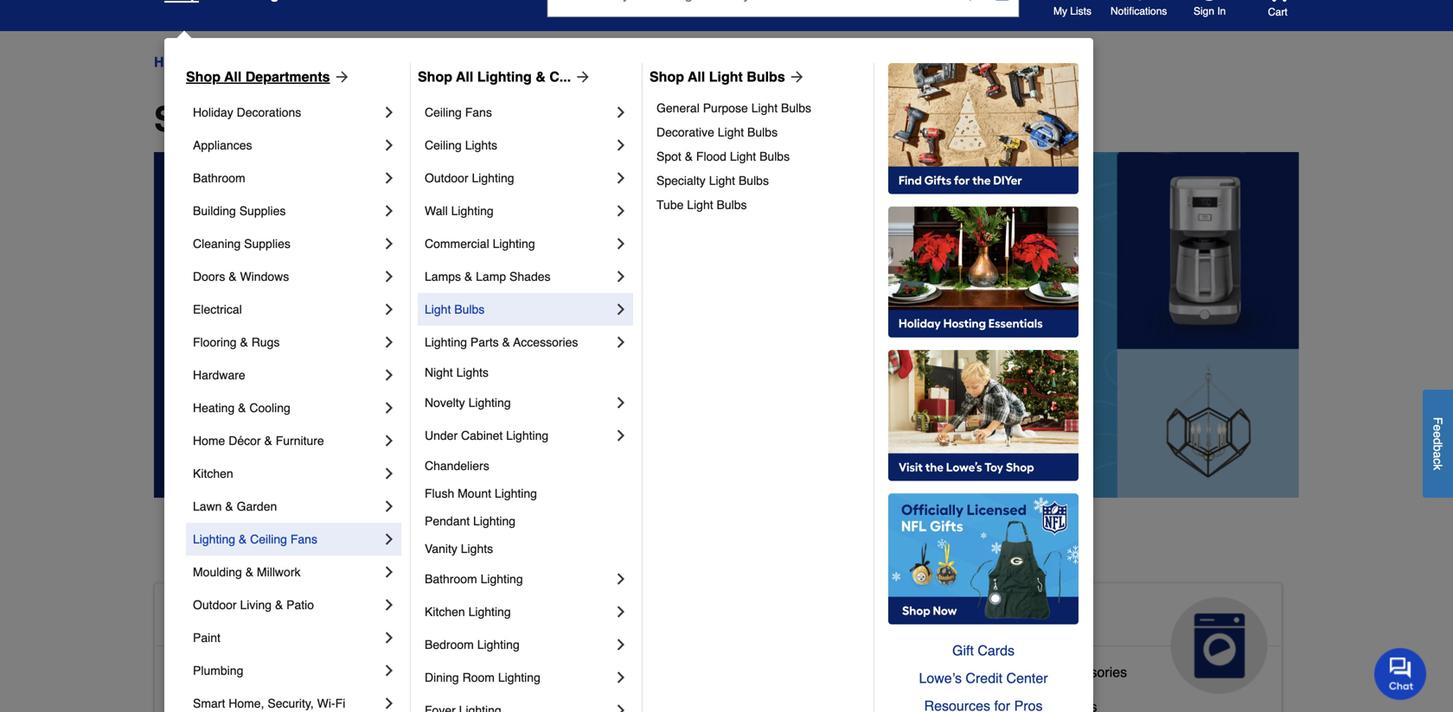 Task type: describe. For each thing, give the bounding box(es) containing it.
shop all departments
[[154, 99, 514, 139]]

chevron right image for commercial lighting
[[612, 235, 630, 253]]

home link
[[154, 52, 192, 73]]

chevron right image for moulding & millwork
[[381, 564, 398, 581]]

lighting & ceiling fans
[[193, 533, 317, 547]]

flood
[[696, 150, 726, 163]]

lists
[[1070, 5, 1092, 17]]

lamps & lamp shades link
[[425, 260, 612, 293]]

holiday decorations
[[193, 106, 301, 119]]

chevron right image for kitchen lighting
[[612, 604, 630, 621]]

& left millwork at the left bottom of the page
[[245, 566, 253, 580]]

1 e from the top
[[1431, 425, 1445, 432]]

& left lamp
[[464, 270, 472, 284]]

gift cards
[[952, 643, 1015, 659]]

cart button
[[1244, 0, 1289, 19]]

& down light bulbs link
[[502, 336, 510, 349]]

bulbs down decorative light bulbs link
[[759, 150, 790, 163]]

all for shop all light bulbs
[[688, 69, 705, 85]]

shop all departments link
[[186, 67, 351, 87]]

outdoor living & patio
[[193, 599, 314, 612]]

decorations
[[237, 106, 301, 119]]

specialty
[[656, 174, 706, 188]]

c
[[1431, 458, 1445, 465]]

chandeliers
[[425, 459, 489, 473]]

heating
[[193, 401, 235, 415]]

animal & pet care
[[554, 605, 703, 660]]

doors & windows
[[193, 270, 289, 284]]

sign
[[1194, 5, 1214, 17]]

& up moulding & millwork
[[239, 533, 247, 547]]

bulbs up decorative light bulbs link
[[781, 101, 811, 115]]

cleaning supplies link
[[193, 227, 381, 260]]

kitchen for kitchen
[[193, 467, 233, 481]]

light inside tube light bulbs link
[[687, 198, 713, 212]]

ceiling for ceiling lights
[[425, 138, 462, 152]]

flooring
[[193, 336, 237, 349]]

pendant lighting link
[[425, 508, 630, 535]]

lighting parts & accessories
[[425, 336, 578, 349]]

chevron right image for electrical
[[381, 301, 398, 318]]

home décor & furniture link
[[193, 425, 381, 458]]

shop for shop all departments
[[186, 69, 221, 85]]

commercial lighting
[[425, 237, 535, 251]]

lighting inside "link"
[[477, 638, 520, 652]]

under
[[425, 429, 458, 443]]

accessible for accessible bathroom
[[169, 665, 235, 681]]

lighting down bedroom lighting "link"
[[498, 671, 540, 685]]

0 horizontal spatial fans
[[290, 533, 317, 547]]

pendant
[[425, 515, 470, 528]]

light inside decorative light bulbs link
[[718, 125, 744, 139]]

moulding & millwork
[[193, 566, 301, 580]]

vanity lights link
[[425, 535, 630, 563]]

chevron right image for under cabinet lighting
[[612, 427, 630, 445]]

kitchen for kitchen lighting
[[425, 605, 465, 619]]

shop
[[154, 99, 240, 139]]

chevron right image for light bulbs
[[612, 301, 630, 318]]

c...
[[549, 69, 571, 85]]

departments for shop
[[303, 99, 514, 139]]

holiday hosting essentials. image
[[888, 207, 1079, 338]]

shop for shop all lighting & c...
[[418, 69, 452, 85]]

visit the lowe's toy shop. image
[[888, 350, 1079, 482]]

chevron right image for outdoor living & patio
[[381, 597, 398, 614]]

lamps
[[425, 270, 461, 284]]

cleaning supplies
[[193, 237, 290, 251]]

light inside specialty light bulbs link
[[709, 174, 735, 188]]

lowe's credit center link
[[888, 665, 1079, 693]]

chandeliers link
[[425, 452, 630, 480]]

1 horizontal spatial fans
[[465, 106, 492, 119]]

chevron right image for lighting parts & accessories
[[612, 334, 630, 351]]

chevron right image for doors & windows
[[381, 268, 398, 285]]

chevron right image for smart home, security, wi-fi
[[381, 695, 398, 713]]

in
[[1217, 5, 1226, 17]]

arrow right image for shop all light bulbs
[[785, 68, 806, 86]]

general
[[656, 101, 700, 115]]

f
[[1431, 417, 1445, 425]]

shop all light bulbs link
[[650, 67, 806, 87]]

accessories for appliance parts & accessories
[[1053, 665, 1127, 681]]

chevron right image for bathroom lighting
[[612, 571, 630, 588]]

decorative
[[656, 125, 714, 139]]

chevron right image for cleaning supplies
[[381, 235, 398, 253]]

commercial
[[425, 237, 489, 251]]

departments link
[[208, 52, 287, 73]]

livestock supplies
[[554, 692, 669, 708]]

ceiling for ceiling fans
[[425, 106, 462, 119]]

& right doors
[[229, 270, 237, 284]]

chevron right image for lighting & ceiling fans
[[381, 531, 398, 548]]

light inside shop all light bulbs link
[[709, 69, 743, 85]]

electrical
[[193, 303, 242, 317]]

building supplies
[[193, 204, 286, 218]]

bulbs down specialty light bulbs at the top of the page
[[717, 198, 747, 212]]

flush
[[425, 487, 454, 501]]

d
[[1431, 438, 1445, 445]]

& inside "link"
[[238, 401, 246, 415]]

hardware link
[[193, 359, 381, 392]]

spot & flood light bulbs link
[[656, 144, 861, 169]]

windows
[[240, 270, 289, 284]]

lights for vanity lights
[[461, 542, 493, 556]]

lighting up "under cabinet lighting"
[[468, 396, 511, 410]]

doors
[[193, 270, 225, 284]]

decorative light bulbs link
[[656, 120, 861, 144]]

purpose
[[703, 101, 748, 115]]

bulbs down lamps & lamp shades
[[454, 303, 485, 317]]

lowe's
[[919, 671, 962, 687]]

paint link
[[193, 622, 381, 655]]

flush mount lighting
[[425, 487, 537, 501]]

tube light bulbs link
[[656, 193, 861, 217]]

find gifts for the diyer. image
[[888, 63, 1079, 195]]

chevron right image for holiday decorations
[[381, 104, 398, 121]]

supplies for cleaning supplies
[[244, 237, 290, 251]]

cooling
[[249, 401, 290, 415]]

lighting up lamps & lamp shades link
[[493, 237, 535, 251]]

lighting down flush mount lighting
[[473, 515, 516, 528]]

security,
[[268, 697, 314, 711]]

parts for appliance
[[1004, 665, 1036, 681]]

& right lawn
[[225, 500, 233, 514]]

light inside light bulbs link
[[425, 303, 451, 317]]

chevron right image for plumbing
[[381, 663, 398, 680]]

supplies for building supplies
[[239, 204, 286, 218]]

bathroom for bathroom
[[193, 171, 245, 185]]

departments for shop
[[245, 69, 330, 85]]

camera image
[[993, 0, 1011, 3]]

& right spot
[[685, 150, 693, 163]]

outdoor for outdoor lighting
[[425, 171, 468, 185]]

chevron right image for bedroom lighting
[[612, 637, 630, 654]]

chevron right image for outdoor lighting
[[612, 170, 630, 187]]

outdoor for outdoor living & patio
[[193, 599, 237, 612]]

outdoor lighting
[[425, 171, 514, 185]]

novelty
[[425, 396, 465, 410]]

under cabinet lighting
[[425, 429, 549, 443]]

chevron right image for flooring & rugs
[[381, 334, 398, 351]]

chevron right image for paint
[[381, 630, 398, 647]]

bathroom for bathroom lighting
[[425, 573, 477, 586]]

chevron right image for bathroom
[[381, 170, 398, 187]]

chevron right image for home décor & furniture
[[381, 432, 398, 450]]

light bulbs
[[425, 303, 485, 317]]

accessible bathroom link
[[169, 661, 299, 695]]

accessible home image
[[400, 598, 497, 694]]

k
[[1431, 465, 1445, 471]]

arrow right image
[[330, 68, 351, 86]]

light inside spot & flood light bulbs link
[[730, 150, 756, 163]]

general purpose light bulbs link
[[656, 96, 861, 120]]

home décor & furniture
[[193, 434, 324, 448]]



Task type: vqa. For each thing, say whether or not it's contained in the screenshot.
PARTS related to Appliance
yes



Task type: locate. For each thing, give the bounding box(es) containing it.
moulding & millwork link
[[193, 556, 381, 589]]

bathroom
[[193, 171, 245, 185], [425, 573, 477, 586], [239, 665, 299, 681]]

general purpose light bulbs
[[656, 101, 811, 115]]

wall
[[425, 204, 448, 218]]

arrow right image inside shop all lighting & c... link
[[571, 68, 592, 86]]

chevron right image for hardware
[[381, 367, 398, 384]]

lighting
[[477, 69, 532, 85], [472, 171, 514, 185], [451, 204, 494, 218], [493, 237, 535, 251], [425, 336, 467, 349], [468, 396, 511, 410], [506, 429, 549, 443], [495, 487, 537, 501], [473, 515, 516, 528], [193, 533, 235, 547], [481, 573, 523, 586], [468, 605, 511, 619], [477, 638, 520, 652], [498, 671, 540, 685]]

light up the purpose
[[709, 69, 743, 85]]

light up decorative light bulbs link
[[751, 101, 778, 115]]

2 vertical spatial lights
[[461, 542, 493, 556]]

my
[[1054, 5, 1067, 17]]

bulbs up spot & flood light bulbs link
[[747, 125, 778, 139]]

all
[[224, 69, 242, 85], [456, 69, 473, 85], [688, 69, 705, 85], [249, 99, 293, 139]]

building supplies link
[[193, 195, 381, 227]]

1 horizontal spatial appliances link
[[926, 584, 1282, 694]]

1 horizontal spatial outdoor
[[425, 171, 468, 185]]

ceiling lights
[[425, 138, 497, 152]]

ceiling up ceiling lights
[[425, 106, 462, 119]]

outdoor down moulding
[[193, 599, 237, 612]]

vanity lights
[[425, 542, 493, 556]]

0 vertical spatial accessible
[[169, 605, 295, 632]]

1 horizontal spatial home
[[193, 434, 225, 448]]

& left cooling
[[238, 401, 246, 415]]

all for shop all departments
[[224, 69, 242, 85]]

2 horizontal spatial shop
[[650, 69, 684, 85]]

1 horizontal spatial shop
[[418, 69, 452, 85]]

1 horizontal spatial appliances
[[939, 605, 1069, 632]]

lighting down 'bathroom lighting'
[[468, 605, 511, 619]]

supplies for livestock supplies
[[616, 692, 669, 708]]

bathroom up building
[[193, 171, 245, 185]]

smart home, security, wi-fi link
[[193, 688, 381, 713]]

0 horizontal spatial outdoor
[[193, 599, 237, 612]]

lighting up dining room lighting
[[477, 638, 520, 652]]

heating & cooling
[[193, 401, 290, 415]]

appliances down holiday at left
[[193, 138, 252, 152]]

0 vertical spatial bathroom
[[193, 171, 245, 185]]

light
[[709, 69, 743, 85], [751, 101, 778, 115], [718, 125, 744, 139], [730, 150, 756, 163], [709, 174, 735, 188], [687, 198, 713, 212], [425, 303, 451, 317]]

lighting down chandeliers link at the left bottom
[[495, 487, 537, 501]]

paint
[[193, 631, 220, 645]]

parts down cards
[[1004, 665, 1036, 681]]

arrow right image up "ceiling fans" link
[[571, 68, 592, 86]]

patio
[[286, 599, 314, 612]]

Search Query text field
[[548, 0, 941, 16]]

None search field
[[547, 0, 1019, 33]]

building
[[193, 204, 236, 218]]

spot
[[656, 150, 681, 163]]

supplies up cleaning supplies
[[239, 204, 286, 218]]

chevron right image for novelty lighting
[[612, 394, 630, 412]]

smart home, security, wi-fi
[[193, 697, 345, 711]]

specialty light bulbs link
[[656, 169, 861, 193]]

all for shop all departments
[[249, 99, 293, 139]]

appliances image
[[1171, 598, 1268, 694]]

dining room lighting
[[425, 671, 540, 685]]

1 horizontal spatial arrow right image
[[785, 68, 806, 86]]

chevron right image
[[612, 104, 630, 121], [381, 137, 398, 154], [612, 137, 630, 154], [381, 202, 398, 220], [381, 268, 398, 285], [612, 268, 630, 285], [381, 367, 398, 384], [612, 427, 630, 445], [381, 432, 398, 450], [381, 465, 398, 483], [381, 498, 398, 516], [381, 597, 398, 614], [612, 604, 630, 621], [381, 630, 398, 647], [381, 663, 398, 680], [612, 669, 630, 687], [612, 702, 630, 713]]

supplies right livestock
[[616, 692, 669, 708]]

2 accessible from the top
[[169, 665, 235, 681]]

lights down the pendant lighting
[[461, 542, 493, 556]]

holiday
[[193, 106, 233, 119]]

0 horizontal spatial home
[[154, 54, 192, 70]]

accessories
[[513, 336, 578, 349], [1053, 665, 1127, 681]]

2 vertical spatial supplies
[[616, 692, 669, 708]]

lights for night lights
[[456, 366, 489, 380]]

1 horizontal spatial accessories
[[1053, 665, 1127, 681]]

all down shop all departments link
[[249, 99, 293, 139]]

accessories up 'night lights' link
[[513, 336, 578, 349]]

& left c...
[[536, 69, 546, 85]]

lawn & garden link
[[193, 490, 381, 523]]

animal & pet care image
[[786, 598, 882, 694]]

0 vertical spatial lights
[[465, 138, 497, 152]]

appliance parts & accessories
[[939, 665, 1127, 681]]

lowe's credit center
[[919, 671, 1048, 687]]

shop inside shop all lighting & c... link
[[418, 69, 452, 85]]

& right "credit"
[[1040, 665, 1049, 681]]

1 vertical spatial fans
[[290, 533, 317, 547]]

1 vertical spatial accessible
[[169, 665, 235, 681]]

2 vertical spatial bathroom
[[239, 665, 299, 681]]

dining
[[425, 671, 459, 685]]

0 vertical spatial appliances link
[[193, 129, 381, 162]]

1 vertical spatial parts
[[1004, 665, 1036, 681]]

lights for ceiling lights
[[465, 138, 497, 152]]

kitchen lighting link
[[425, 596, 612, 629]]

specialty light bulbs
[[656, 174, 769, 188]]

2 horizontal spatial home
[[302, 605, 369, 632]]

appliances up cards
[[939, 605, 1069, 632]]

home for home
[[154, 54, 192, 70]]

1 vertical spatial outdoor
[[193, 599, 237, 612]]

shop inside shop all light bulbs link
[[650, 69, 684, 85]]

1 vertical spatial bathroom
[[425, 573, 477, 586]]

1 vertical spatial supplies
[[244, 237, 290, 251]]

kitchen up bedroom
[[425, 605, 465, 619]]

chevron right image for heating & cooling
[[381, 400, 398, 417]]

0 vertical spatial parts
[[470, 336, 499, 349]]

accessible for accessible home
[[169, 605, 295, 632]]

accessories for lighting parts & accessories
[[513, 336, 578, 349]]

bulbs
[[747, 69, 785, 85], [781, 101, 811, 115], [747, 125, 778, 139], [759, 150, 790, 163], [739, 174, 769, 188], [717, 198, 747, 212], [454, 303, 485, 317]]

light down spot & flood light bulbs
[[709, 174, 735, 188]]

moulding
[[193, 566, 242, 580]]

0 horizontal spatial parts
[[470, 336, 499, 349]]

0 vertical spatial accessories
[[513, 336, 578, 349]]

1 vertical spatial kitchen
[[425, 605, 465, 619]]

notifications
[[1111, 5, 1167, 17]]

chevron right image for building supplies
[[381, 202, 398, 220]]

all up ceiling fans
[[456, 69, 473, 85]]

1 shop from the left
[[186, 69, 221, 85]]

lawn
[[193, 500, 222, 514]]

bathroom down vanity lights
[[425, 573, 477, 586]]

under cabinet lighting link
[[425, 419, 612, 452]]

wi-
[[317, 697, 335, 711]]

light down general purpose light bulbs
[[718, 125, 744, 139]]

arrow right image up general purpose light bulbs link
[[785, 68, 806, 86]]

accessible up smart
[[169, 665, 235, 681]]

1 arrow right image from the left
[[571, 68, 592, 86]]

cleaning
[[193, 237, 241, 251]]

shop up ceiling fans
[[418, 69, 452, 85]]

lights up 'novelty lighting'
[[456, 366, 489, 380]]

shop up holiday at left
[[186, 69, 221, 85]]

bedroom
[[425, 638, 474, 652]]

spot & flood light bulbs
[[656, 150, 790, 163]]

1 horizontal spatial parts
[[1004, 665, 1036, 681]]

lighting up "ceiling fans" link
[[477, 69, 532, 85]]

light bulbs link
[[425, 293, 612, 326]]

pendant lighting
[[425, 515, 516, 528]]

departments down arrow right image
[[303, 99, 514, 139]]

accessible down moulding
[[169, 605, 295, 632]]

1 vertical spatial accessories
[[1053, 665, 1127, 681]]

chevron right image for kitchen
[[381, 465, 398, 483]]

arrow right image inside shop all light bulbs link
[[785, 68, 806, 86]]

fans up moulding & millwork link
[[290, 533, 317, 547]]

electrical link
[[193, 293, 381, 326]]

light down specialty light bulbs at the top of the page
[[687, 198, 713, 212]]

chevron right image for lamps & lamp shades
[[612, 268, 630, 285]]

lighting up chandeliers link at the left bottom
[[506, 429, 549, 443]]

lights up outdoor lighting
[[465, 138, 497, 152]]

outdoor up wall
[[425, 171, 468, 185]]

0 horizontal spatial shop
[[186, 69, 221, 85]]

chevron right image
[[381, 104, 398, 121], [381, 170, 398, 187], [612, 170, 630, 187], [612, 202, 630, 220], [381, 235, 398, 253], [612, 235, 630, 253], [381, 301, 398, 318], [612, 301, 630, 318], [381, 334, 398, 351], [612, 334, 630, 351], [612, 394, 630, 412], [381, 400, 398, 417], [381, 531, 398, 548], [381, 564, 398, 581], [612, 571, 630, 588], [612, 637, 630, 654], [381, 695, 398, 713]]

departments up holiday decorations
[[208, 54, 287, 70]]

0 vertical spatial fans
[[465, 106, 492, 119]]

0 vertical spatial ceiling
[[425, 106, 462, 119]]

hardware
[[193, 368, 245, 382]]

rugs
[[251, 336, 280, 349]]

light down lamps
[[425, 303, 451, 317]]

1 vertical spatial ceiling
[[425, 138, 462, 152]]

accessible home
[[169, 605, 369, 632]]

outdoor living & patio link
[[193, 589, 381, 622]]

ceiling up millwork at the left bottom of the page
[[250, 533, 287, 547]]

room
[[462, 671, 495, 685]]

all up holiday decorations
[[224, 69, 242, 85]]

a
[[1431, 452, 1445, 458]]

lighting down outdoor lighting
[[451, 204, 494, 218]]

chevron right image for appliances
[[381, 137, 398, 154]]

e up b
[[1431, 432, 1445, 438]]

2 shop from the left
[[418, 69, 452, 85]]

shop inside shop all departments link
[[186, 69, 221, 85]]

tube
[[656, 198, 684, 212]]

parts for lighting
[[470, 336, 499, 349]]

arrow right image for shop all lighting & c...
[[571, 68, 592, 86]]

0 vertical spatial outdoor
[[425, 171, 468, 185]]

my lists
[[1054, 5, 1092, 17]]

ceiling lights link
[[425, 129, 612, 162]]

light down decorative light bulbs link
[[730, 150, 756, 163]]

0 vertical spatial kitchen
[[193, 467, 233, 481]]

livestock supplies link
[[554, 688, 669, 713]]

bathroom up "smart home, security, wi-fi"
[[239, 665, 299, 681]]

2 e from the top
[[1431, 432, 1445, 438]]

pet
[[666, 605, 703, 632]]

1 horizontal spatial kitchen
[[425, 605, 465, 619]]

lighting up night
[[425, 336, 467, 349]]

ceiling down ceiling fans
[[425, 138, 462, 152]]

outdoor inside outdoor lighting link
[[425, 171, 468, 185]]

& left pet
[[642, 605, 659, 632]]

0 horizontal spatial appliances
[[193, 138, 252, 152]]

2 arrow right image from the left
[[785, 68, 806, 86]]

lighting up kitchen lighting link
[[481, 573, 523, 586]]

e
[[1431, 425, 1445, 432], [1431, 432, 1445, 438]]

all up general
[[688, 69, 705, 85]]

chevron right image for ceiling lights
[[612, 137, 630, 154]]

bulbs down spot & flood light bulbs link
[[739, 174, 769, 188]]

wall lighting
[[425, 204, 494, 218]]

night lights
[[425, 366, 489, 380]]

kitchen up lawn
[[193, 467, 233, 481]]

1 vertical spatial home
[[193, 434, 225, 448]]

furniture
[[276, 434, 324, 448]]

lighting up wall lighting link in the top of the page
[[472, 171, 514, 185]]

shop up general
[[650, 69, 684, 85]]

fans up ceiling lights
[[465, 106, 492, 119]]

& left patio
[[275, 599, 283, 612]]

shop all lighting & c... link
[[418, 67, 592, 87]]

& inside animal & pet care
[[642, 605, 659, 632]]

animal
[[554, 605, 635, 632]]

heating & cooling link
[[193, 392, 381, 425]]

outdoor inside outdoor living & patio link
[[193, 599, 237, 612]]

plumbing link
[[193, 655, 381, 688]]

f e e d b a c k
[[1431, 417, 1445, 471]]

lighting & ceiling fans link
[[193, 523, 381, 556]]

supplies up windows
[[244, 237, 290, 251]]

& left the rugs
[[240, 336, 248, 349]]

plumbing
[[193, 664, 243, 678]]

novelty lighting
[[425, 396, 511, 410]]

e up d
[[1431, 425, 1445, 432]]

0 horizontal spatial appliances link
[[193, 129, 381, 162]]

2 vertical spatial home
[[302, 605, 369, 632]]

0 horizontal spatial accessories
[[513, 336, 578, 349]]

lighting up moulding
[[193, 533, 235, 547]]

0 vertical spatial appliances
[[193, 138, 252, 152]]

chevron right image for ceiling fans
[[612, 104, 630, 121]]

kitchen link
[[193, 458, 381, 490]]

bulbs up general purpose light bulbs link
[[747, 69, 785, 85]]

1 vertical spatial appliances link
[[926, 584, 1282, 694]]

2 vertical spatial ceiling
[[250, 533, 287, 547]]

chat invite button image
[[1374, 648, 1427, 701]]

home
[[154, 54, 192, 70], [193, 434, 225, 448], [302, 605, 369, 632]]

all for shop all lighting & c...
[[456, 69, 473, 85]]

dining room lighting link
[[425, 662, 612, 695]]

parts up night lights
[[470, 336, 499, 349]]

enjoy savings year-round. no matter what you're shopping for, find what you need at a great price. image
[[154, 152, 1299, 498]]

1 vertical spatial appliances
[[939, 605, 1069, 632]]

chevron right image for dining room lighting
[[612, 669, 630, 687]]

parts
[[470, 336, 499, 349], [1004, 665, 1036, 681]]

0 vertical spatial home
[[154, 54, 192, 70]]

1 vertical spatial lights
[[456, 366, 489, 380]]

gift cards link
[[888, 637, 1079, 665]]

shop for shop all light bulbs
[[650, 69, 684, 85]]

1 accessible from the top
[[169, 605, 295, 632]]

chevron right image for wall lighting
[[612, 202, 630, 220]]

bathroom lighting
[[425, 573, 523, 586]]

0 vertical spatial supplies
[[239, 204, 286, 218]]

light inside general purpose light bulbs link
[[751, 101, 778, 115]]

home for home décor & furniture
[[193, 434, 225, 448]]

departments up holiday decorations link
[[245, 69, 330, 85]]

0 horizontal spatial kitchen
[[193, 467, 233, 481]]

0 horizontal spatial arrow right image
[[571, 68, 592, 86]]

& right décor
[[264, 434, 272, 448]]

flush mount lighting link
[[425, 480, 630, 508]]

flooring & rugs
[[193, 336, 280, 349]]

chevron right image for lawn & garden
[[381, 498, 398, 516]]

décor
[[229, 434, 261, 448]]

night lights link
[[425, 359, 630, 387]]

accessories right "center"
[[1053, 665, 1127, 681]]

shop all departments
[[186, 69, 330, 85]]

arrow right image
[[571, 68, 592, 86], [785, 68, 806, 86]]

3 shop from the left
[[650, 69, 684, 85]]

fi
[[335, 697, 345, 711]]

shades
[[509, 270, 551, 284]]

officially licensed n f l gifts. shop now. image
[[888, 494, 1079, 625]]

smart
[[193, 697, 225, 711]]

accessible bathroom
[[169, 665, 299, 681]]

lawn & garden
[[193, 500, 277, 514]]



